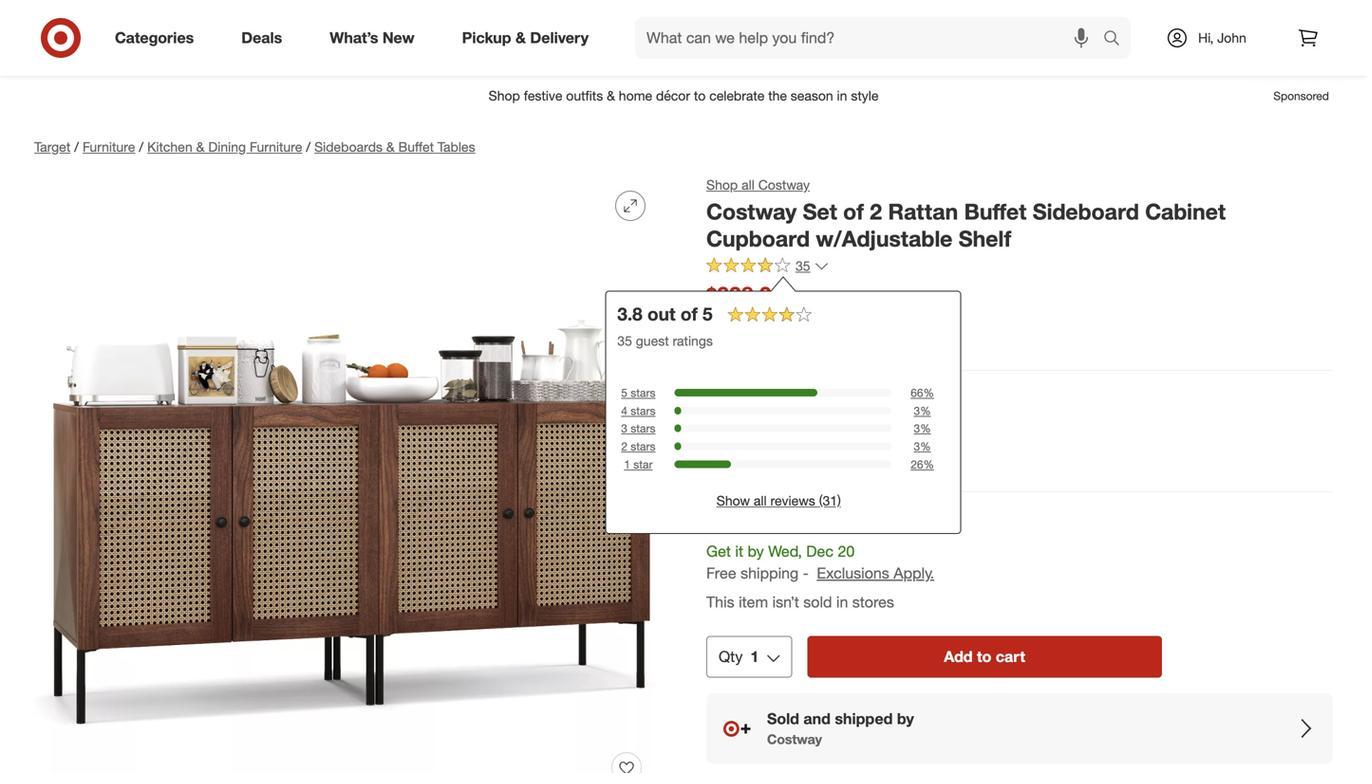 Task type: describe. For each thing, give the bounding box(es) containing it.
to
[[977, 648, 992, 667]]

apply.
[[894, 564, 934, 583]]

oak image
[[759, 424, 799, 464]]

categories link
[[99, 17, 218, 59]]

cart
[[996, 648, 1025, 667]]

35 for 35
[[796, 258, 810, 274]]

3 % for 4 stars
[[914, 404, 931, 418]]

add to cart button
[[807, 637, 1162, 678]]

3 stars
[[621, 422, 656, 436]]

1 horizontal spatial 5
[[703, 303, 713, 325]]

0 horizontal spatial &
[[196, 139, 205, 155]]

stars for 4 stars
[[631, 404, 656, 418]]

wed,
[[768, 543, 802, 561]]

4 stars
[[621, 404, 656, 418]]

0 horizontal spatial 5
[[621, 386, 628, 400]]

0 horizontal spatial 1
[[624, 457, 630, 472]]

show all reviews (31)
[[717, 493, 841, 509]]

reg
[[787, 291, 804, 306]]

66
[[911, 386, 923, 400]]

this
[[706, 594, 735, 612]]

sideboard
[[1033, 198, 1139, 225]]

deals link
[[225, 17, 306, 59]]

get it by wed, dec 20 free shipping - exclusions apply.
[[706, 543, 934, 583]]

walnut image
[[709, 424, 749, 464]]

ratings
[[673, 333, 713, 349]]

this item isn't sold in stores
[[706, 594, 894, 612]]

66 %
[[911, 386, 934, 400]]

% for 4 stars
[[920, 404, 931, 418]]

w/adjustable
[[816, 226, 953, 252]]

all for costway
[[742, 177, 755, 193]]

of inside shop all costway costway set of 2 rattan buffet sideboard  cabinet cupboard w/adjustable shelf
[[843, 198, 864, 225]]

cupboard
[[706, 226, 810, 252]]

get
[[706, 543, 731, 561]]

dec
[[806, 543, 834, 561]]

add to cart
[[944, 648, 1025, 667]]

kitchen & dining furniture link
[[147, 139, 302, 155]]

guest
[[636, 333, 669, 349]]

star
[[634, 457, 653, 472]]

% for 3 stars
[[920, 422, 931, 436]]

101.00
[[769, 314, 804, 328]]

in
[[836, 594, 848, 612]]

3 for 4 stars
[[914, 404, 920, 418]]

costway set of 2 rattan buffet sideboard  cabinet cupboard w/adjustable shelf, 1 of 11 image
[[34, 176, 661, 774]]

sold and shipped by costway
[[767, 710, 914, 748]]

sideboards
[[314, 139, 383, 155]]

advertisement region
[[19, 73, 1348, 119]]

sold
[[767, 710, 799, 729]]

3.8 out of 5
[[617, 303, 713, 325]]

free
[[706, 564, 737, 583]]

(
[[807, 314, 811, 328]]

% for 2 stars
[[920, 440, 931, 454]]

qty
[[719, 648, 743, 667]]

save
[[737, 314, 761, 328]]

% for 1 star
[[923, 457, 934, 472]]

$338.99
[[706, 282, 784, 308]]

john
[[1217, 29, 1247, 46]]

$338.99 reg $439.99 sale save $ 101.00 ( 23 when purchased online
[[706, 282, 847, 349]]

color walnut
[[706, 392, 796, 410]]

isn't
[[773, 594, 799, 612]]

all for (31)
[[754, 493, 767, 509]]

what's new link
[[314, 17, 438, 59]]

sideboards & buffet tables link
[[314, 139, 475, 155]]

out
[[648, 303, 676, 325]]

by inside sold and shipped by costway
[[897, 710, 914, 729]]

1 star
[[624, 457, 653, 472]]

35 guest ratings
[[617, 333, 713, 349]]

search button
[[1095, 17, 1140, 63]]

delivery
[[530, 29, 589, 47]]

hi,
[[1198, 29, 1214, 46]]

3.8
[[617, 303, 643, 325]]

pickup & delivery
[[462, 29, 589, 47]]

3 % for 3 stars
[[914, 422, 931, 436]]

by inside get it by wed, dec 20 free shipping - exclusions apply.
[[748, 543, 764, 561]]

hi, john
[[1198, 29, 1247, 46]]

rattan
[[888, 198, 958, 225]]

deals
[[241, 29, 282, 47]]

purchased
[[745, 333, 808, 349]]

target link
[[34, 139, 71, 155]]

and
[[804, 710, 831, 729]]

reviews
[[770, 493, 815, 509]]



Task type: vqa. For each thing, say whether or not it's contained in the screenshot.


Task type: locate. For each thing, give the bounding box(es) containing it.
all right show
[[754, 493, 767, 509]]

(31)
[[819, 493, 841, 509]]

1 vertical spatial all
[[754, 493, 767, 509]]

35 link
[[706, 257, 829, 279]]

by right shipped
[[897, 710, 914, 729]]

buffet inside shop all costway costway set of 2 rattan buffet sideboard  cabinet cupboard w/adjustable shelf
[[964, 198, 1027, 225]]

1 horizontal spatial buffet
[[964, 198, 1027, 225]]

costway up "set" on the top right of the page
[[758, 177, 810, 193]]

furniture right dining
[[250, 139, 302, 155]]

0 vertical spatial 1
[[624, 457, 630, 472]]

stars
[[631, 386, 656, 400], [631, 404, 656, 418], [631, 422, 656, 436], [631, 440, 656, 454]]

1 inside fulfillment region
[[750, 648, 759, 667]]

& left dining
[[196, 139, 205, 155]]

5 up 4
[[621, 386, 628, 400]]

1
[[624, 457, 630, 472], [750, 648, 759, 667]]

1 vertical spatial 2
[[621, 440, 628, 454]]

stores
[[852, 594, 894, 612]]

1 vertical spatial costway
[[706, 198, 797, 225]]

2 3 % from the top
[[914, 422, 931, 436]]

2 / from the left
[[139, 139, 143, 155]]

1 / from the left
[[74, 139, 79, 155]]

&
[[516, 29, 526, 47], [196, 139, 205, 155], [386, 139, 395, 155]]

furniture
[[83, 139, 135, 155], [250, 139, 302, 155]]

4 stars from the top
[[631, 440, 656, 454]]

0 horizontal spatial 2
[[621, 440, 628, 454]]

0 horizontal spatial of
[[681, 303, 698, 325]]

0 horizontal spatial /
[[74, 139, 79, 155]]

costway down sold
[[767, 732, 822, 748]]

& right "sideboards"
[[386, 139, 395, 155]]

/ right target
[[74, 139, 79, 155]]

cabinet
[[1145, 198, 1226, 225]]

when
[[706, 333, 741, 349]]

20
[[838, 543, 855, 561]]

26 %
[[911, 457, 934, 472]]

color
[[706, 392, 740, 410]]

costway
[[758, 177, 810, 193], [706, 198, 797, 225], [767, 732, 822, 748]]

all
[[742, 177, 755, 193], [754, 493, 767, 509]]

pickup
[[462, 29, 511, 47]]

stars for 2 stars
[[631, 440, 656, 454]]

What can we help you find? suggestions appear below search field
[[635, 17, 1108, 59]]

new
[[383, 29, 415, 47]]

0 horizontal spatial buffet
[[398, 139, 434, 155]]

stars down 4 stars
[[631, 422, 656, 436]]

0 vertical spatial all
[[742, 177, 755, 193]]

26
[[911, 457, 923, 472]]

0 horizontal spatial furniture
[[83, 139, 135, 155]]

3 stars from the top
[[631, 422, 656, 436]]

35 for 35 guest ratings
[[617, 333, 632, 349]]

search
[[1095, 30, 1140, 49]]

0 vertical spatial of
[[843, 198, 864, 225]]

online
[[812, 333, 847, 349]]

1 furniture from the left
[[83, 139, 135, 155]]

1 vertical spatial 5
[[621, 386, 628, 400]]

dining
[[208, 139, 246, 155]]

35 down 3.8
[[617, 333, 632, 349]]

3
[[914, 404, 920, 418], [621, 422, 628, 436], [914, 422, 920, 436], [914, 440, 920, 454]]

2 stars
[[621, 440, 656, 454]]

exclusions
[[817, 564, 889, 583]]

1 left 'star'
[[624, 457, 630, 472]]

add
[[944, 648, 973, 667]]

stars for 3 stars
[[631, 422, 656, 436]]

all inside shop all costway costway set of 2 rattan buffet sideboard  cabinet cupboard w/adjustable shelf
[[742, 177, 755, 193]]

furniture link
[[83, 139, 135, 155]]

all inside button
[[754, 493, 767, 509]]

1 vertical spatial of
[[681, 303, 698, 325]]

of right "set" on the top right of the page
[[843, 198, 864, 225]]

buffet up shelf
[[964, 198, 1027, 225]]

exclusions apply. link
[[817, 564, 934, 583]]

target / furniture / kitchen & dining furniture / sideboards & buffet tables
[[34, 139, 475, 155]]

1 vertical spatial 35
[[617, 333, 632, 349]]

stars up 'star'
[[631, 440, 656, 454]]

0 vertical spatial buffet
[[398, 139, 434, 155]]

1 right qty
[[750, 648, 759, 667]]

qty 1
[[719, 648, 759, 667]]

by right it
[[748, 543, 764, 561]]

0 vertical spatial 5
[[703, 303, 713, 325]]

buffet left tables
[[398, 139, 434, 155]]

23
[[811, 314, 823, 328]]

2 furniture from the left
[[250, 139, 302, 155]]

0 vertical spatial costway
[[758, 177, 810, 193]]

3 for 2 stars
[[914, 440, 920, 454]]

%
[[923, 386, 934, 400], [920, 404, 931, 418], [920, 422, 931, 436], [920, 440, 931, 454], [923, 457, 934, 472]]

1 stars from the top
[[631, 386, 656, 400]]

stars for 5 stars
[[631, 386, 656, 400]]

shipped
[[835, 710, 893, 729]]

item
[[739, 594, 768, 612]]

2
[[870, 198, 882, 225], [621, 440, 628, 454]]

2 vertical spatial 3 %
[[914, 440, 931, 454]]

what's
[[330, 29, 378, 47]]

1 vertical spatial by
[[897, 710, 914, 729]]

set
[[803, 198, 837, 225]]

1 horizontal spatial by
[[897, 710, 914, 729]]

sale
[[706, 312, 734, 328]]

1 horizontal spatial of
[[843, 198, 864, 225]]

costway up cupboard
[[706, 198, 797, 225]]

stars up 3 stars at left
[[631, 404, 656, 418]]

show all reviews (31) button
[[717, 492, 841, 511]]

stars up 4 stars
[[631, 386, 656, 400]]

0 horizontal spatial 35
[[617, 333, 632, 349]]

2 up w/adjustable
[[870, 198, 882, 225]]

of up ratings
[[681, 303, 698, 325]]

5 up ratings
[[703, 303, 713, 325]]

3 for 3 stars
[[914, 422, 920, 436]]

shop all costway costway set of 2 rattan buffet sideboard  cabinet cupboard w/adjustable shelf
[[706, 177, 1226, 252]]

3 %
[[914, 404, 931, 418], [914, 422, 931, 436], [914, 440, 931, 454]]

-
[[803, 564, 809, 583]]

shop
[[706, 177, 738, 193]]

3 / from the left
[[306, 139, 311, 155]]

it
[[735, 543, 743, 561]]

of
[[843, 198, 864, 225], [681, 303, 698, 325]]

35
[[796, 258, 810, 274], [617, 333, 632, 349]]

/
[[74, 139, 79, 155], [139, 139, 143, 155], [306, 139, 311, 155]]

shipping
[[741, 564, 799, 583]]

3 3 % from the top
[[914, 440, 931, 454]]

by
[[748, 543, 764, 561], [897, 710, 914, 729]]

5 stars
[[621, 386, 656, 400]]

2 vertical spatial costway
[[767, 732, 822, 748]]

tables
[[438, 139, 475, 155]]

1 vertical spatial buffet
[[964, 198, 1027, 225]]

3 % for 2 stars
[[914, 440, 931, 454]]

2 horizontal spatial /
[[306, 139, 311, 155]]

costway inside sold and shipped by costway
[[767, 732, 822, 748]]

% for 5 stars
[[923, 386, 934, 400]]

furniture right target
[[83, 139, 135, 155]]

sold
[[804, 594, 832, 612]]

$
[[764, 314, 769, 328]]

0 vertical spatial 2
[[870, 198, 882, 225]]

/ left "sideboards"
[[306, 139, 311, 155]]

1 vertical spatial 3 %
[[914, 422, 931, 436]]

show
[[717, 493, 750, 509]]

1 horizontal spatial furniture
[[250, 139, 302, 155]]

1 3 % from the top
[[914, 404, 931, 418]]

walnut
[[748, 392, 796, 410]]

pickup & delivery link
[[446, 17, 612, 59]]

categories
[[115, 29, 194, 47]]

2 inside shop all costway costway set of 2 rattan buffet sideboard  cabinet cupboard w/adjustable shelf
[[870, 198, 882, 225]]

shelf
[[959, 226, 1012, 252]]

35 up reg
[[796, 258, 810, 274]]

kitchen
[[147, 139, 193, 155]]

1 horizontal spatial /
[[139, 139, 143, 155]]

what's new
[[330, 29, 415, 47]]

0 vertical spatial 35
[[796, 258, 810, 274]]

1 horizontal spatial 2
[[870, 198, 882, 225]]

1 vertical spatial 1
[[750, 648, 759, 667]]

0 vertical spatial by
[[748, 543, 764, 561]]

2 stars from the top
[[631, 404, 656, 418]]

1 horizontal spatial 1
[[750, 648, 759, 667]]

/ left kitchen
[[139, 139, 143, 155]]

buffet
[[398, 139, 434, 155], [964, 198, 1027, 225]]

1 horizontal spatial 35
[[796, 258, 810, 274]]

4
[[621, 404, 628, 418]]

target
[[34, 139, 71, 155]]

1 horizontal spatial &
[[386, 139, 395, 155]]

2 up 1 star
[[621, 440, 628, 454]]

2 horizontal spatial &
[[516, 29, 526, 47]]

fulfillment region
[[706, 512, 1333, 765]]

0 horizontal spatial by
[[748, 543, 764, 561]]

& right the pickup
[[516, 29, 526, 47]]

all right the shop
[[742, 177, 755, 193]]

0 vertical spatial 3 %
[[914, 404, 931, 418]]



